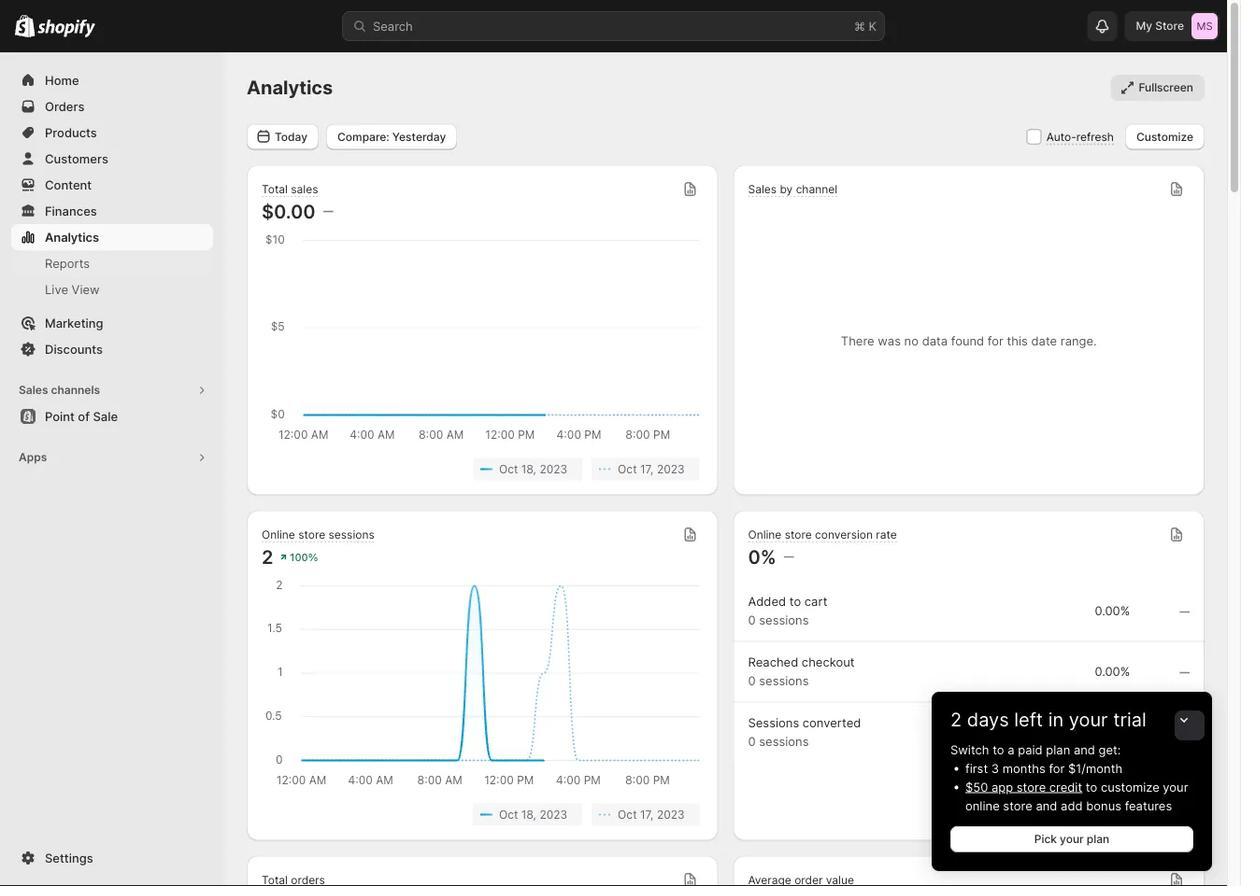 Task type: describe. For each thing, give the bounding box(es) containing it.
trial
[[1113, 709, 1147, 732]]

⌘ k
[[854, 19, 877, 33]]

in
[[1048, 709, 1064, 732]]

data
[[922, 334, 948, 349]]

my store
[[1136, 19, 1184, 33]]

sales
[[291, 183, 318, 196]]

oct 17, 2023 button for 2
[[592, 804, 700, 827]]

0 horizontal spatial shopify image
[[15, 15, 35, 37]]

settings
[[45, 851, 93, 866]]

compare: yesterday button
[[326, 124, 457, 150]]

sessions inside sessions converted 0 sessions
[[759, 735, 809, 750]]

to for switch
[[993, 743, 1004, 758]]

bonus
[[1086, 799, 1122, 814]]

my
[[1136, 19, 1152, 33]]

total
[[262, 183, 288, 196]]

orders
[[45, 99, 85, 114]]

total sales button
[[262, 182, 318, 198]]

reached checkout 0 sessions
[[748, 656, 855, 689]]

17, for $0.00
[[640, 463, 654, 476]]

finances
[[45, 204, 97, 218]]

oct 17, 2023 for $0.00
[[618, 463, 685, 476]]

to for added
[[790, 595, 801, 609]]

reports
[[45, 256, 90, 271]]

analytics link
[[11, 224, 213, 250]]

⌘
[[854, 19, 865, 33]]

1 vertical spatial plan
[[1087, 833, 1110, 847]]

features
[[1125, 799, 1172, 814]]

paid
[[1018, 743, 1043, 758]]

0 for reached checkout
[[748, 674, 756, 689]]

no
[[904, 334, 919, 349]]

0.00% for reached checkout
[[1095, 665, 1130, 679]]

analytics inside analytics link
[[45, 230, 99, 244]]

search
[[373, 19, 413, 33]]

was
[[878, 334, 901, 349]]

online store conversion rate
[[748, 529, 897, 542]]

oct 18, 2023 for $0.00
[[499, 463, 567, 476]]

pick your plan
[[1034, 833, 1110, 847]]

settings link
[[11, 846, 213, 872]]

2 vertical spatial your
[[1060, 833, 1084, 847]]

sessions inside added to cart 0 sessions
[[759, 614, 809, 628]]

oct 17, 2023 button for $0.00
[[592, 458, 700, 481]]

sales channels button
[[11, 378, 213, 404]]

for inside 2 days left in your trial element
[[1049, 762, 1065, 776]]

sessions inside reached checkout 0 sessions
[[759, 674, 809, 689]]

2 days left in your trial button
[[932, 693, 1212, 732]]

point
[[45, 409, 75, 424]]

your inside to customize your online store and add bonus features
[[1163, 780, 1188, 795]]

discounts link
[[11, 336, 213, 363]]

online store sessions
[[262, 529, 375, 542]]

view
[[72, 282, 100, 297]]

point of sale
[[45, 409, 118, 424]]

days
[[967, 709, 1009, 732]]

customize
[[1101, 780, 1160, 795]]

2 days left in your trial
[[951, 709, 1147, 732]]

add
[[1061, 799, 1083, 814]]

products
[[45, 125, 97, 140]]

$50
[[965, 780, 988, 795]]

finances link
[[11, 198, 213, 224]]

and for store
[[1036, 799, 1057, 814]]

sessions converted 0 sessions
[[748, 716, 861, 750]]

home
[[45, 73, 79, 87]]

store up increase of 100% icon
[[298, 529, 325, 542]]

sales by channel there was no data found for this date range.
[[748, 183, 1097, 349]]

sale
[[93, 409, 118, 424]]

0.00% for sessions converted
[[1095, 726, 1130, 740]]

live view link
[[11, 277, 213, 303]]

list for 2
[[265, 804, 700, 827]]

reports link
[[11, 250, 213, 277]]

0 for sessions converted
[[748, 735, 756, 750]]

today button
[[247, 124, 319, 150]]

reached
[[748, 656, 798, 670]]

your inside dropdown button
[[1069, 709, 1108, 732]]

range.
[[1061, 334, 1097, 349]]

channels
[[51, 384, 100, 397]]

left
[[1014, 709, 1043, 732]]

list for $0.00
[[265, 458, 700, 481]]

home link
[[11, 67, 213, 93]]

to customize your online store and add bonus features
[[965, 780, 1188, 814]]

content link
[[11, 172, 213, 198]]

apps
[[19, 451, 47, 465]]

content
[[45, 178, 92, 192]]

channel
[[796, 183, 838, 196]]

credit
[[1049, 780, 1083, 795]]



Task type: locate. For each thing, give the bounding box(es) containing it.
online for 2
[[262, 529, 295, 542]]

1 vertical spatial 2
[[951, 709, 962, 732]]

by
[[780, 183, 793, 196]]

1 horizontal spatial 2
[[951, 709, 962, 732]]

0 horizontal spatial to
[[790, 595, 801, 609]]

fullscreen button
[[1111, 75, 1205, 101]]

customers
[[45, 151, 108, 166]]

of
[[78, 409, 90, 424]]

get:
[[1099, 743, 1121, 758]]

store
[[298, 529, 325, 542], [785, 529, 812, 542], [1017, 780, 1046, 795], [1003, 799, 1033, 814]]

list
[[265, 458, 700, 481], [265, 804, 700, 827]]

0 vertical spatial analytics
[[247, 76, 333, 99]]

and inside to customize your online store and add bonus features
[[1036, 799, 1057, 814]]

added to cart 0 sessions
[[748, 595, 828, 628]]

oct 18, 2023
[[499, 463, 567, 476], [499, 809, 567, 822]]

1 vertical spatial oct 17, 2023 button
[[592, 804, 700, 827]]

to
[[790, 595, 801, 609], [993, 743, 1004, 758], [1086, 780, 1098, 795]]

compare:
[[337, 130, 389, 143]]

to left the a
[[993, 743, 1004, 758]]

for
[[988, 334, 1004, 349], [1049, 762, 1065, 776]]

analytics up the today
[[247, 76, 333, 99]]

and up $1/month on the right bottom of the page
[[1074, 743, 1095, 758]]

1 oct 17, 2023 from the top
[[618, 463, 685, 476]]

for up credit
[[1049, 762, 1065, 776]]

k
[[869, 19, 877, 33]]

1 vertical spatial 18,
[[521, 809, 537, 822]]

1 vertical spatial 0.00%
[[1095, 665, 1130, 679]]

2 list from the top
[[265, 804, 700, 827]]

1 vertical spatial analytics
[[45, 230, 99, 244]]

products link
[[11, 120, 213, 146]]

sales inside the sales by channel there was no data found for this date range.
[[748, 183, 777, 196]]

pick
[[1034, 833, 1057, 847]]

2 left increase of 100% icon
[[262, 546, 273, 569]]

1 oct 18, 2023 button from the top
[[473, 458, 582, 481]]

0 horizontal spatial analytics
[[45, 230, 99, 244]]

1 vertical spatial oct 17, 2023
[[618, 809, 685, 822]]

1 online from the left
[[262, 529, 295, 542]]

1 oct 18, 2023 from the top
[[499, 463, 567, 476]]

2 days left in your trial element
[[932, 741, 1212, 872]]

online up 0%
[[748, 529, 782, 542]]

2 horizontal spatial to
[[1086, 780, 1098, 795]]

your right in
[[1069, 709, 1108, 732]]

18,
[[521, 463, 537, 476], [521, 809, 537, 822]]

and left add
[[1036, 799, 1057, 814]]

pick your plan link
[[951, 827, 1194, 853]]

analytics
[[247, 76, 333, 99], [45, 230, 99, 244]]

plan
[[1046, 743, 1070, 758], [1087, 833, 1110, 847]]

to inside to customize your online store and add bonus features
[[1086, 780, 1098, 795]]

first
[[965, 762, 988, 776]]

sales up point
[[19, 384, 48, 397]]

1 vertical spatial oct 18, 2023 button
[[473, 804, 582, 827]]

oct
[[499, 463, 518, 476], [618, 463, 637, 476], [499, 809, 518, 822], [618, 809, 637, 822]]

live view
[[45, 282, 100, 297]]

2 vertical spatial to
[[1086, 780, 1098, 795]]

for inside the sales by channel there was no data found for this date range.
[[988, 334, 1004, 349]]

sales by channel button
[[748, 182, 838, 198]]

online store conversion rate button
[[748, 528, 897, 544]]

2 vertical spatial 0
[[748, 735, 756, 750]]

found
[[951, 334, 984, 349]]

oct 17, 2023
[[618, 463, 685, 476], [618, 809, 685, 822]]

$50 app store credit
[[965, 780, 1083, 795]]

auto-
[[1046, 130, 1076, 143]]

1 vertical spatial to
[[993, 743, 1004, 758]]

sales inside button
[[19, 384, 48, 397]]

customize
[[1136, 130, 1194, 143]]

1 vertical spatial list
[[265, 804, 700, 827]]

0 down reached
[[748, 674, 756, 689]]

1 18, from the top
[[521, 463, 537, 476]]

1 vertical spatial your
[[1163, 780, 1188, 795]]

apps button
[[11, 445, 213, 471]]

1 horizontal spatial for
[[1049, 762, 1065, 776]]

checkout
[[802, 656, 855, 670]]

0 vertical spatial to
[[790, 595, 801, 609]]

1 0.00% from the top
[[1095, 604, 1130, 619]]

1 vertical spatial sales
[[19, 384, 48, 397]]

and for plan
[[1074, 743, 1095, 758]]

marketing
[[45, 316, 103, 330]]

0 vertical spatial oct 17, 2023 button
[[592, 458, 700, 481]]

$50 app store credit link
[[965, 780, 1083, 795]]

your right pick
[[1060, 833, 1084, 847]]

0 inside sessions converted 0 sessions
[[748, 735, 756, 750]]

sales for sales channels
[[19, 384, 48, 397]]

2 vertical spatial 0.00%
[[1095, 726, 1130, 740]]

0 inside added to cart 0 sessions
[[748, 614, 756, 628]]

switch
[[951, 743, 989, 758]]

online up increase of 100% icon
[[262, 529, 295, 542]]

auto-refresh
[[1046, 130, 1114, 143]]

online store sessions button
[[262, 528, 375, 544]]

store down $50 app store credit
[[1003, 799, 1033, 814]]

0 vertical spatial oct 18, 2023
[[499, 463, 567, 476]]

online inside "online store conversion rate" dropdown button
[[748, 529, 782, 542]]

2 for 2 days left in your trial
[[951, 709, 962, 732]]

$0.00
[[262, 200, 316, 223]]

1 horizontal spatial and
[[1074, 743, 1095, 758]]

store down 'months'
[[1017, 780, 1046, 795]]

2 oct 17, 2023 from the top
[[618, 809, 685, 822]]

online
[[262, 529, 295, 542], [748, 529, 782, 542]]

17,
[[640, 463, 654, 476], [640, 809, 654, 822]]

3 0 from the top
[[748, 735, 756, 750]]

0
[[748, 614, 756, 628], [748, 674, 756, 689], [748, 735, 756, 750]]

0 vertical spatial and
[[1074, 743, 1095, 758]]

1 vertical spatial and
[[1036, 799, 1057, 814]]

my store image
[[1192, 13, 1218, 39]]

1 horizontal spatial shopify image
[[38, 19, 96, 38]]

store inside to customize your online store and add bonus features
[[1003, 799, 1033, 814]]

1 horizontal spatial to
[[993, 743, 1004, 758]]

oct 17, 2023 for 2
[[618, 809, 685, 822]]

point of sale link
[[11, 404, 213, 430]]

18, for 2
[[521, 809, 537, 822]]

1 horizontal spatial plan
[[1087, 833, 1110, 847]]

0 vertical spatial 2
[[262, 546, 273, 569]]

shopify image
[[15, 15, 35, 37], [38, 19, 96, 38]]

discounts
[[45, 342, 103, 357]]

yesterday
[[392, 130, 446, 143]]

oct 18, 2023 button for $0.00
[[473, 458, 582, 481]]

0 horizontal spatial sales
[[19, 384, 48, 397]]

0 horizontal spatial for
[[988, 334, 1004, 349]]

17, for 2
[[640, 809, 654, 822]]

customize button
[[1125, 124, 1205, 150]]

2
[[262, 546, 273, 569], [951, 709, 962, 732]]

store left the conversion
[[785, 529, 812, 542]]

no change image
[[1180, 727, 1190, 742]]

2 18, from the top
[[521, 809, 537, 822]]

1 horizontal spatial online
[[748, 529, 782, 542]]

0 horizontal spatial plan
[[1046, 743, 1070, 758]]

refresh
[[1076, 130, 1114, 143]]

0 down sessions
[[748, 735, 756, 750]]

0 vertical spatial your
[[1069, 709, 1108, 732]]

2 0.00% from the top
[[1095, 665, 1130, 679]]

0 vertical spatial 0.00%
[[1095, 604, 1130, 619]]

1 oct 17, 2023 button from the top
[[592, 458, 700, 481]]

oct 18, 2023 button for 2
[[473, 804, 582, 827]]

online inside online store sessions dropdown button
[[262, 529, 295, 542]]

sessions inside dropdown button
[[329, 529, 375, 542]]

sales for sales by channel there was no data found for this date range.
[[748, 183, 777, 196]]

to down $1/month on the right bottom of the page
[[1086, 780, 1098, 795]]

0.00% for added to cart
[[1095, 604, 1130, 619]]

2 0 from the top
[[748, 674, 756, 689]]

marketing link
[[11, 310, 213, 336]]

0.00%
[[1095, 604, 1130, 619], [1095, 665, 1130, 679], [1095, 726, 1130, 740]]

0%
[[748, 546, 776, 569]]

orders link
[[11, 93, 213, 120]]

2 oct 18, 2023 button from the top
[[473, 804, 582, 827]]

0 vertical spatial sales
[[748, 183, 777, 196]]

to inside added to cart 0 sessions
[[790, 595, 801, 609]]

sales left by
[[748, 183, 777, 196]]

0 horizontal spatial and
[[1036, 799, 1057, 814]]

1 vertical spatial 0
[[748, 674, 756, 689]]

months
[[1003, 762, 1046, 776]]

1 17, from the top
[[640, 463, 654, 476]]

analytics down finances
[[45, 230, 99, 244]]

1 0 from the top
[[748, 614, 756, 628]]

1 list from the top
[[265, 458, 700, 481]]

0 vertical spatial 17,
[[640, 463, 654, 476]]

date
[[1031, 334, 1057, 349]]

live
[[45, 282, 68, 297]]

rate
[[876, 529, 897, 542]]

2 left days
[[951, 709, 962, 732]]

plan down 'bonus'
[[1087, 833, 1110, 847]]

customers link
[[11, 146, 213, 172]]

1 horizontal spatial analytics
[[247, 76, 333, 99]]

0 vertical spatial 18,
[[521, 463, 537, 476]]

oct 18, 2023 for 2
[[499, 809, 567, 822]]

no change image
[[323, 204, 333, 219], [784, 550, 794, 565], [1180, 605, 1190, 620], [1180, 666, 1190, 681]]

0 down added
[[748, 614, 756, 628]]

2 oct 18, 2023 from the top
[[499, 809, 567, 822]]

3 0.00% from the top
[[1095, 726, 1130, 740]]

increase of 100% image
[[281, 550, 318, 565]]

sales
[[748, 183, 777, 196], [19, 384, 48, 397]]

1 horizontal spatial sales
[[748, 183, 777, 196]]

0 inside reached checkout 0 sessions
[[748, 674, 756, 689]]

2023
[[540, 463, 567, 476], [657, 463, 685, 476], [540, 809, 567, 822], [657, 809, 685, 822]]

0 horizontal spatial online
[[262, 529, 295, 542]]

0 horizontal spatial 2
[[262, 546, 273, 569]]

online
[[965, 799, 1000, 814]]

to left cart
[[790, 595, 801, 609]]

this
[[1007, 334, 1028, 349]]

0 vertical spatial list
[[265, 458, 700, 481]]

a
[[1008, 743, 1015, 758]]

cart
[[805, 595, 828, 609]]

store
[[1155, 19, 1184, 33]]

2 oct 17, 2023 button from the top
[[592, 804, 700, 827]]

for left this
[[988, 334, 1004, 349]]

0 vertical spatial plan
[[1046, 743, 1070, 758]]

2 inside dropdown button
[[951, 709, 962, 732]]

0 vertical spatial for
[[988, 334, 1004, 349]]

0 vertical spatial oct 17, 2023
[[618, 463, 685, 476]]

and
[[1074, 743, 1095, 758], [1036, 799, 1057, 814]]

switch to a paid plan and get:
[[951, 743, 1121, 758]]

1 vertical spatial for
[[1049, 762, 1065, 776]]

sales channels
[[19, 384, 100, 397]]

first 3 months for $1/month
[[965, 762, 1123, 776]]

app
[[992, 780, 1013, 795]]

18, for $0.00
[[521, 463, 537, 476]]

0 vertical spatial 0
[[748, 614, 756, 628]]

total sales
[[262, 183, 318, 196]]

2 17, from the top
[[640, 809, 654, 822]]

2 for 2
[[262, 546, 273, 569]]

there
[[841, 334, 874, 349]]

3
[[991, 762, 999, 776]]

2 online from the left
[[748, 529, 782, 542]]

plan up first 3 months for $1/month
[[1046, 743, 1070, 758]]

$1/month
[[1068, 762, 1123, 776]]

your up features
[[1163, 780, 1188, 795]]

added
[[748, 595, 786, 609]]

online for 0%
[[748, 529, 782, 542]]

0 vertical spatial oct 18, 2023 button
[[473, 458, 582, 481]]

1 vertical spatial 17,
[[640, 809, 654, 822]]

conversion
[[815, 529, 873, 542]]

compare: yesterday
[[337, 130, 446, 143]]

1 vertical spatial oct 18, 2023
[[499, 809, 567, 822]]



